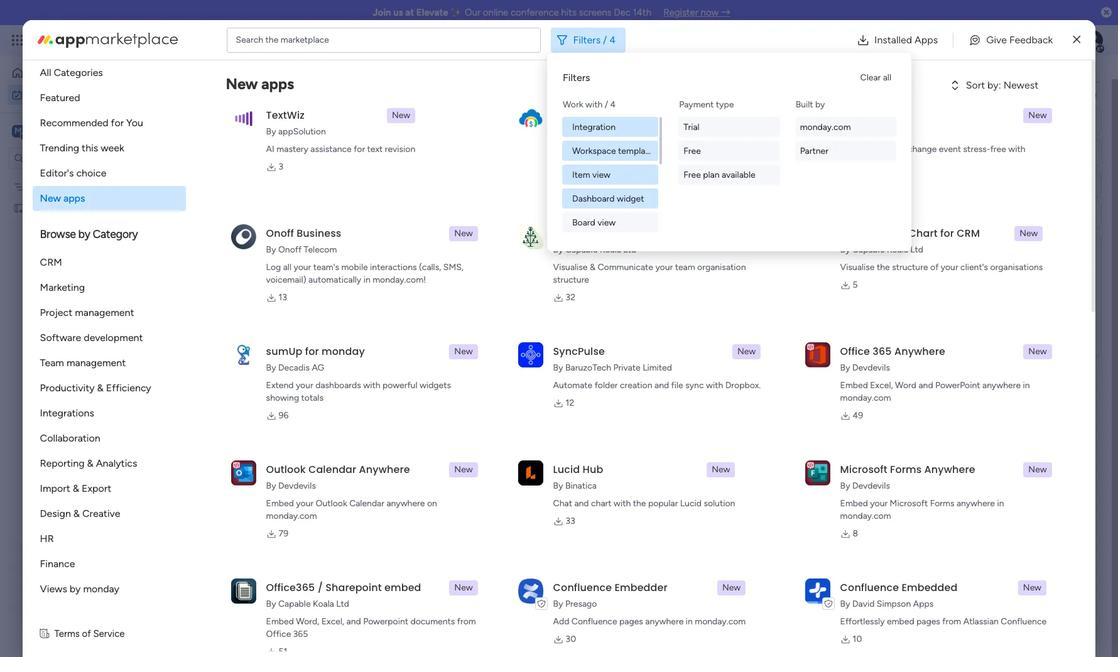 Task type: locate. For each thing, give the bounding box(es) containing it.
to right like
[[1072, 90, 1081, 101]]

mobile
[[341, 262, 368, 273]]

later / 0 items
[[212, 360, 281, 376]]

org down dashboard widget button
[[600, 226, 619, 241]]

sync
[[685, 380, 704, 391]]

first board down my board
[[30, 203, 72, 213]]

0 vertical spatial first board
[[537, 183, 580, 193]]

by capable koala ltd for office365
[[266, 599, 349, 609]]

embed for office365 / sharepoint embed
[[266, 616, 294, 627]]

powerful
[[383, 380, 417, 391]]

categories
[[54, 67, 103, 79]]

12
[[566, 174, 574, 185], [566, 398, 574, 408]]

capable down board view
[[565, 244, 598, 255]]

terms of use image
[[40, 627, 49, 641]]

notifications image
[[898, 34, 910, 46]]

team management
[[40, 357, 126, 369]]

date for date column
[[881, 210, 900, 221]]

date down gift
[[883, 156, 901, 167]]

1 chart from the left
[[622, 226, 651, 241]]

1 image
[[935, 26, 946, 40]]

excel,
[[870, 380, 893, 391], [322, 616, 344, 627]]

give
[[986, 34, 1007, 46]]

4 up integration button
[[610, 99, 616, 110]]

calendar down outlook calendar anywhere
[[349, 498, 384, 509]]

devdevils for office
[[852, 362, 890, 373]]

apps image
[[981, 34, 993, 46]]

software development
[[40, 332, 143, 344]]

None search field
[[185, 101, 303, 121]]

integration button
[[562, 117, 658, 137]]

baruzotech
[[565, 362, 611, 373]]

and left non- on the right top of the page
[[721, 144, 735, 155]]

pages down 'embedded'
[[917, 616, 940, 627]]

1 vertical spatial crm
[[40, 256, 62, 268]]

column for priority column
[[912, 241, 942, 251]]

by for forms
[[840, 481, 850, 491]]

12 up the "dashboard"
[[566, 174, 574, 185]]

onoff down onoff business
[[278, 244, 302, 255]]

0 vertical spatial people
[[881, 116, 908, 127]]

the for choose
[[906, 90, 919, 101]]

embed inside embed excel, word and powerpoint anywhere in monday.com
[[840, 380, 868, 391]]

1 horizontal spatial first board
[[537, 183, 580, 193]]

this
[[82, 142, 98, 154]]

by for calendar
[[266, 481, 276, 491]]

view inside board view button
[[598, 217, 616, 228]]

hide done items
[[331, 105, 396, 116]]

view for item view
[[592, 169, 611, 180]]

0 vertical spatial to
[[1072, 90, 1081, 101]]

2 pages from the left
[[917, 616, 940, 627]]

secret inside make your gift exchange event stress-free with secret santa
[[840, 156, 866, 167]]

2 org from the left
[[887, 226, 906, 241]]

monday up service
[[83, 583, 119, 595]]

app logo image for outlook calendar anywhere
[[231, 460, 256, 485]]

chart
[[591, 498, 612, 509]]

board inside list box
[[49, 203, 72, 213]]

secret
[[840, 108, 873, 122], [840, 156, 866, 167]]

by capable koala ltd for capable
[[840, 244, 923, 255]]

first board inside list box
[[30, 203, 72, 213]]

workspace
[[572, 145, 616, 156]]

1 from from the left
[[457, 616, 476, 627]]

your down by onoff telecom
[[294, 262, 311, 273]]

and right word
[[919, 380, 933, 391]]

0 vertical spatial office
[[840, 344, 870, 359]]

0 inside this week / 0 items
[[279, 273, 284, 284]]

workspace template
[[572, 145, 654, 156]]

devdevils down outlook calendar anywhere
[[278, 481, 316, 491]]

embed
[[840, 380, 868, 391], [266, 498, 294, 509], [840, 498, 868, 509], [266, 616, 294, 627]]

0 horizontal spatial first board
[[30, 203, 72, 213]]

1 vertical spatial to
[[614, 144, 623, 155]]

organisations
[[990, 262, 1043, 273]]

apps down 'embedded'
[[913, 599, 934, 609]]

apps marketplace image
[[37, 32, 178, 47]]

monday.com inside embed your microsoft forms anywhere in monday.com
[[840, 511, 891, 521]]

calendar
[[308, 462, 356, 477], [349, 498, 384, 509]]

voicemail)
[[266, 275, 306, 285]]

0 vertical spatial filters
[[573, 34, 601, 46]]

marketplace
[[281, 34, 329, 45]]

0 vertical spatial week
[[101, 142, 124, 154]]

0 vertical spatial new apps
[[226, 75, 294, 93]]

teams
[[670, 226, 705, 241]]

0 horizontal spatial koala
[[313, 599, 334, 609]]

with
[[585, 99, 603, 110], [1008, 144, 1026, 155], [363, 380, 380, 391], [706, 380, 723, 391], [614, 498, 631, 509]]

pages down embedder
[[619, 616, 643, 627]]

in inside embed excel, word and powerpoint anywhere in monday.com
[[1023, 380, 1030, 391]]

status for status
[[967, 156, 993, 167]]

lucid up by binatica
[[553, 462, 580, 477]]

work down all
[[42, 89, 61, 100]]

monday for views by monday
[[83, 583, 119, 595]]

1 horizontal spatial crm
[[957, 226, 980, 241]]

items inside this week / 0 items
[[286, 273, 308, 284]]

by for org
[[840, 244, 850, 255]]

ltd
[[623, 244, 636, 255], [910, 244, 923, 255], [336, 599, 349, 609]]

0 horizontal spatial lucid
[[553, 462, 580, 477]]

0 horizontal spatial org
[[600, 226, 619, 241]]

available
[[722, 169, 756, 180]]

1 org from the left
[[600, 226, 619, 241]]

0 vertical spatial lucid
[[553, 462, 580, 477]]

1 vertical spatial 12
[[566, 398, 574, 408]]

koala for capable org chart for crm
[[887, 244, 908, 255]]

1 visualise from the left
[[553, 262, 588, 273]]

all inside "log all your team's mobile interactions (calls, sms, voicemail) automatically in monday.com!"
[[283, 262, 291, 273]]

0 inside today / 0 items
[[259, 228, 265, 239]]

hits
[[561, 7, 577, 18]]

column up capable org chart for crm on the top right
[[902, 210, 933, 221]]

2 secret from the top
[[840, 156, 866, 167]]

0 horizontal spatial structure
[[553, 275, 589, 285]]

anywhere for outlook calendar anywhere
[[359, 462, 410, 477]]

embed for office 365 anywhere
[[840, 380, 868, 391]]

embed up 79
[[266, 498, 294, 509]]

board view
[[572, 217, 616, 228]]

board down board
[[49, 203, 72, 213]]

date column
[[881, 210, 933, 221]]

search everything image
[[1011, 34, 1024, 46]]

microsoft down "49"
[[840, 462, 888, 477]]

editor's
[[40, 167, 74, 179]]

people
[[881, 116, 908, 127], [797, 156, 824, 167]]

0 horizontal spatial to
[[614, 144, 623, 155]]

views by monday
[[40, 583, 119, 595]]

1 vertical spatial calendar
[[349, 498, 384, 509]]

0 for later /
[[252, 364, 257, 374]]

confluence up presago
[[553, 580, 612, 595]]

0 vertical spatial view
[[592, 169, 611, 180]]

from left atlassian
[[942, 616, 961, 627]]

by devdevils down microsoft forms anywhere
[[840, 481, 890, 491]]

in inside "log all your team's mobile interactions (calls, sms, voicemail) automatically in monday.com!"
[[363, 275, 370, 285]]

ltd down office365 / sharepoint embed
[[336, 599, 349, 609]]

1 horizontal spatial work
[[101, 33, 124, 47]]

koala up word,
[[313, 599, 334, 609]]

by for views
[[70, 583, 81, 595]]

chart down widget
[[622, 226, 651, 241]]

by for 365
[[840, 362, 850, 373]]

2 vertical spatial management
[[67, 357, 126, 369]]

app logo image for sumup for monday
[[231, 342, 256, 367]]

to inside a smarter way to manage physical assets and non- physical assets.
[[614, 144, 623, 155]]

by right the browse
[[78, 227, 90, 241]]

1 horizontal spatial apps
[[261, 75, 294, 93]]

1 vertical spatial by
[[78, 227, 90, 241]]

santa down gift
[[868, 156, 891, 167]]

all up 'voicemail)'
[[283, 262, 291, 273]]

private
[[613, 362, 641, 373]]

sumup for monday
[[266, 344, 365, 359]]

0 horizontal spatial apps
[[63, 192, 85, 204]]

by for santa
[[840, 126, 850, 137]]

view down assets. on the right of page
[[592, 169, 611, 180]]

apps down board
[[63, 192, 85, 204]]

people down monday.com button
[[797, 156, 824, 167]]

new for org
[[1020, 228, 1038, 239]]

1 vertical spatial management
[[75, 307, 134, 318]]

1 horizontal spatial 0
[[259, 228, 265, 239]]

& for efficiency
[[97, 382, 104, 394]]

lucid
[[553, 462, 580, 477], [680, 498, 702, 509]]

invite members image
[[953, 34, 966, 46]]

your inside extend your dashboards with powerful widgets showing totals
[[296, 380, 313, 391]]

santa inside make your gift exchange event stress-free with secret santa
[[868, 156, 891, 167]]

new for embedded
[[1023, 582, 1042, 593]]

filters inside 'dropdown button'
[[573, 34, 601, 46]]

10
[[853, 634, 862, 645]]

1 horizontal spatial koala
[[600, 244, 621, 255]]

monday.com inside embed excel, word and powerpoint anywhere in monday.com
[[840, 393, 891, 403]]

free plan available button
[[679, 165, 780, 185]]

5
[[853, 280, 858, 290]]

1 horizontal spatial first
[[537, 183, 554, 193]]

my
[[942, 63, 957, 78], [188, 73, 217, 101], [28, 89, 40, 100], [30, 181, 42, 192]]

by devdevils down secret santa
[[840, 126, 890, 137]]

search
[[236, 34, 263, 45]]

textwiz
[[266, 108, 305, 122]]

app logo image for secret santa
[[805, 106, 830, 131]]

0 horizontal spatial ltd
[[336, 599, 349, 609]]

physical down trial
[[658, 144, 690, 155]]

by devdevils up 79
[[266, 481, 316, 491]]

with right sync
[[706, 380, 723, 391]]

forms down microsoft forms anywhere
[[930, 498, 955, 509]]

capable down 'office365'
[[278, 599, 311, 609]]

embed inside embed your microsoft forms anywhere in monday.com
[[840, 498, 868, 509]]

confluence embedder
[[553, 580, 668, 595]]

0 vertical spatial physical
[[658, 144, 690, 155]]

monday.com inside monday.com button
[[800, 122, 851, 132]]

1 vertical spatial first
[[30, 203, 47, 213]]

0 horizontal spatial chart
[[622, 226, 651, 241]]

0 horizontal spatial outlook
[[266, 462, 306, 477]]

0 horizontal spatial physical
[[553, 156, 585, 167]]

embed inside embed your outlook calendar anywhere on monday.com
[[266, 498, 294, 509]]

by for hub
[[553, 481, 563, 491]]

visualise
[[553, 262, 588, 273], [840, 262, 875, 273]]

chart for teams
[[622, 226, 651, 241]]

shareable board image
[[13, 202, 25, 214]]

2 horizontal spatial koala
[[887, 244, 908, 255]]

anywhere up embed your microsoft forms anywhere in monday.com
[[924, 462, 975, 477]]

type
[[716, 99, 734, 110]]

category
[[93, 227, 138, 241]]

and inside embed word, excel, and powerpoint documents from office 365
[[347, 616, 361, 627]]

items up 13
[[286, 273, 308, 284]]

by devdevils for secret
[[840, 126, 890, 137]]

anywhere inside embed your outlook calendar anywhere on monday.com
[[387, 498, 425, 509]]

my for my board
[[30, 181, 42, 192]]

column up visualise the structure of your client's organisations
[[912, 241, 942, 251]]

office365 / sharepoint embed
[[266, 580, 421, 595]]

0 horizontal spatial work
[[42, 89, 61, 100]]

embed up powerpoint on the left of the page
[[384, 580, 421, 595]]

anywhere inside embed excel, word and powerpoint anywhere in monday.com
[[982, 380, 1021, 391]]

2 12 from the top
[[566, 398, 574, 408]]

microsoft
[[840, 462, 888, 477], [890, 498, 928, 509]]

0 horizontal spatial first
[[30, 203, 47, 213]]

creative
[[82, 508, 120, 520]]

0 vertical spatial all
[[883, 72, 891, 83]]

4 inside 'dropdown button'
[[609, 34, 616, 46]]

secret santa
[[840, 108, 906, 122]]

embed inside embed word, excel, and powerpoint documents from office 365
[[266, 616, 294, 627]]

marketing
[[40, 281, 85, 293]]

1 vertical spatial view
[[598, 217, 616, 228]]

new for management
[[741, 110, 760, 121]]

elevate
[[416, 7, 448, 18]]

by decadis ag
[[266, 362, 324, 373]]

date
[[270, 405, 296, 421]]

2 free from the top
[[684, 169, 701, 180]]

1 horizontal spatial office
[[840, 344, 870, 359]]

items right done at top
[[374, 105, 396, 116]]

new apps up filter dashboard by text search box
[[226, 75, 294, 93]]

0 vertical spatial 4
[[609, 34, 616, 46]]

0 vertical spatial embed
[[384, 580, 421, 595]]

your down outlook calendar anywhere
[[296, 498, 314, 509]]

app logo image for onoff business
[[231, 224, 256, 249]]

1 horizontal spatial excel,
[[870, 380, 893, 391]]

0 vertical spatial 12
[[566, 174, 574, 185]]

0 horizontal spatial visualise
[[553, 262, 588, 273]]

0 horizontal spatial pages
[[619, 616, 643, 627]]

all inside button
[[883, 72, 891, 83]]

1 pages from the left
[[619, 616, 643, 627]]

date for date
[[883, 156, 901, 167]]

anywhere inside embed your microsoft forms anywhere in monday.com
[[957, 498, 995, 509]]

devdevils for microsoft
[[852, 481, 890, 491]]

first down a
[[537, 183, 554, 193]]

1 horizontal spatial ltd
[[623, 244, 636, 255]]

1 12 from the top
[[566, 174, 574, 185]]

overdue / 1 item
[[212, 156, 296, 172]]

0 vertical spatial work
[[101, 33, 124, 47]]

devdevils for secret
[[852, 126, 890, 137]]

list box
[[0, 173, 160, 388]]

overdue
[[212, 156, 260, 172]]

work up integration
[[563, 99, 583, 110]]

0 vertical spatial free
[[684, 145, 701, 156]]

visualise inside visualise & communicate your team organisation structure
[[553, 262, 588, 273]]

0 vertical spatial date
[[883, 156, 901, 167]]

column for date column
[[902, 210, 933, 221]]

2 chart from the left
[[909, 226, 938, 241]]

& for analytics
[[87, 457, 93, 469]]

filters down screens
[[573, 34, 601, 46]]

1 horizontal spatial people
[[881, 116, 908, 127]]

secret down make
[[840, 156, 866, 167]]

1 vertical spatial structure
[[553, 275, 589, 285]]

outlook down 96
[[266, 462, 306, 477]]

1 vertical spatial embed
[[887, 616, 914, 627]]

trial
[[684, 122, 700, 132]]

0 down log
[[279, 273, 284, 284]]

view down dashboard widget at the right
[[598, 217, 616, 228]]

koala up communicate
[[600, 244, 621, 255]]

your inside "log all your team's mobile interactions (calls, sms, voicemail) automatically in monday.com!"
[[294, 262, 311, 273]]

0 horizontal spatial by capable koala ltd
[[266, 599, 349, 609]]

make your gift exchange event stress-free with secret santa
[[840, 144, 1026, 167]]

microsoft down microsoft forms anywhere
[[890, 498, 928, 509]]

client's
[[961, 262, 988, 273]]

2 visualise from the left
[[840, 262, 875, 273]]

for inside capable org chart for teams by capable koala ltd
[[653, 226, 667, 241]]

1 vertical spatial monday
[[322, 344, 365, 359]]

to inside main content
[[1072, 90, 1081, 101]]

your left gift
[[863, 144, 881, 155]]

0 horizontal spatial from
[[457, 616, 476, 627]]

work up "sort"
[[959, 63, 985, 78]]

1 horizontal spatial outlook
[[316, 498, 347, 509]]

organisation
[[697, 262, 746, 273]]

visualise up 5
[[840, 262, 875, 273]]

powerpoint
[[935, 380, 980, 391]]

office365
[[266, 580, 315, 595]]

work up categories
[[101, 33, 124, 47]]

finance
[[40, 558, 75, 570]]

& inside visualise & communicate your team organisation structure
[[590, 262, 596, 273]]

by right built
[[815, 99, 825, 110]]

my down home
[[28, 89, 40, 100]]

all for log
[[283, 262, 291, 273]]

1 vertical spatial free
[[684, 169, 701, 180]]

1 vertical spatial secret
[[840, 156, 866, 167]]

chart inside capable org chart for teams by capable koala ltd
[[622, 226, 651, 241]]

anywhere for office 365 anywhere
[[894, 344, 945, 359]]

app logo image for lucid hub
[[518, 460, 543, 485]]

for up visualise the structure of your client's organisations
[[940, 226, 954, 241]]

0 horizontal spatial all
[[283, 262, 291, 273]]

jacob simon image
[[1083, 30, 1103, 50]]

main content
[[166, 30, 1117, 657]]

0 vertical spatial forms
[[890, 462, 922, 477]]

by capable koala ltd up word,
[[266, 599, 349, 609]]

& for communicate
[[590, 262, 596, 273]]

log all your team's mobile interactions (calls, sms, voicemail) automatically in monday.com!
[[266, 262, 464, 285]]

1 vertical spatial apps
[[63, 192, 85, 204]]

Search in workspace field
[[26, 151, 105, 165]]

0 vertical spatial status
[[967, 156, 993, 167]]

ltd up communicate
[[623, 244, 636, 255]]

by right views at bottom left
[[70, 583, 81, 595]]

priority up which
[[881, 241, 909, 251]]

home
[[29, 67, 53, 78]]

1 vertical spatial week
[[237, 269, 267, 285]]

empyra.com,
[[565, 126, 616, 137]]

1 vertical spatial 0
[[279, 273, 284, 284]]

decadis
[[278, 362, 310, 373]]

1 vertical spatial filters
[[563, 72, 590, 84]]

0 vertical spatial secret
[[840, 108, 873, 122]]

1 free from the top
[[684, 145, 701, 156]]

1 horizontal spatial to
[[1072, 90, 1081, 101]]

filters for filters
[[563, 72, 590, 84]]

and left file
[[655, 380, 669, 391]]

app logo image
[[231, 106, 256, 131], [518, 106, 543, 131], [805, 106, 830, 131], [231, 224, 256, 249], [518, 224, 543, 249], [231, 342, 256, 367], [518, 342, 543, 367], [805, 342, 830, 367], [231, 460, 256, 485], [518, 460, 543, 485], [805, 460, 830, 485], [231, 578, 256, 604], [518, 578, 543, 604], [805, 578, 830, 604]]

by devdevils down office 365 anywhere
[[840, 362, 890, 373]]

group for group title
[[684, 183, 707, 193]]

and right "sort"
[[988, 90, 1003, 101]]

my inside my work button
[[28, 89, 40, 100]]

org inside capable org chart for teams by capable koala ltd
[[600, 226, 619, 241]]

newest
[[1004, 79, 1039, 91]]

see plans
[[220, 35, 258, 45]]

0 horizontal spatial 0
[[252, 364, 257, 374]]

app logo image for office365 / sharepoint embed
[[231, 578, 256, 604]]

monday.com
[[800, 122, 851, 132], [840, 393, 891, 403], [266, 511, 317, 521], [840, 511, 891, 521], [695, 616, 746, 627]]

secret up make
[[840, 108, 873, 122]]

12 for asset management
[[566, 174, 574, 185]]

forms up embed your microsoft forms anywhere in monday.com
[[890, 462, 922, 477]]

customize
[[886, 63, 940, 78]]

capable
[[553, 226, 598, 241], [840, 226, 885, 241], [565, 244, 598, 255], [852, 244, 885, 255], [278, 599, 311, 609]]

should
[[970, 269, 996, 280]]

view inside item view button
[[592, 169, 611, 180]]

1 vertical spatial lucid
[[680, 498, 702, 509]]

anywhere up word
[[894, 344, 945, 359]]

embed up 8
[[840, 498, 868, 509]]

embed left word,
[[266, 616, 294, 627]]

office 365 anywhere
[[840, 344, 945, 359]]

2 vertical spatial by
[[70, 583, 81, 595]]

app logo image for syncpulse
[[518, 342, 543, 367]]

1 vertical spatial work
[[42, 89, 61, 100]]

my left board
[[30, 181, 42, 192]]

0 vertical spatial outlook
[[266, 462, 306, 477]]

columns
[[953, 90, 986, 101]]

in inside embed your microsoft forms anywhere in monday.com
[[997, 498, 1004, 509]]

board
[[44, 181, 67, 192]]

excel, inside embed word, excel, and powerpoint documents from office 365
[[322, 616, 344, 627]]

all right clear on the right of page
[[883, 72, 891, 83]]

monday.com inside embed your outlook calendar anywhere on monday.com
[[266, 511, 317, 521]]

the down priority column
[[877, 262, 890, 273]]

select product image
[[11, 34, 24, 46]]

0 inside later / 0 items
[[252, 364, 257, 374]]

1 horizontal spatial visualise
[[840, 262, 875, 273]]

& left communicate
[[590, 262, 596, 273]]

1 horizontal spatial embed
[[887, 616, 914, 627]]

onoff up by onoff telecom
[[266, 226, 294, 241]]

/ up integration button
[[605, 99, 608, 110]]

0 vertical spatial 0
[[259, 228, 265, 239]]

microsoft inside embed your microsoft forms anywhere in monday.com
[[890, 498, 928, 509]]

& up export at the left
[[87, 457, 93, 469]]

1 horizontal spatial new apps
[[226, 75, 294, 93]]

excel, inside embed excel, word and powerpoint anywhere in monday.com
[[870, 380, 893, 391]]

work inside my work button
[[42, 89, 61, 100]]

anywhere for microsoft forms anywhere
[[924, 462, 975, 477]]

/ down by onoff telecom
[[270, 269, 276, 285]]

anywhere up embed your outlook calendar anywhere on monday.com
[[359, 462, 410, 477]]

2 horizontal spatial ltd
[[910, 244, 923, 255]]

work
[[101, 33, 124, 47], [42, 89, 61, 100]]

org
[[600, 226, 619, 241], [887, 226, 906, 241]]

1 horizontal spatial pages
[[917, 616, 940, 627]]

org for capable org chart for teams by capable koala ltd
[[600, 226, 619, 241]]

status down boards
[[881, 179, 907, 189]]

search image
[[288, 106, 298, 116]]

effortlessly
[[840, 616, 885, 627]]

new apps down board
[[40, 192, 85, 204]]

this week / 0 items
[[212, 269, 308, 285]]

option
[[0, 175, 160, 178]]

reporting & analytics
[[40, 457, 137, 469]]

physical
[[658, 144, 690, 155], [553, 156, 585, 167]]

1 vertical spatial first board
[[30, 203, 72, 213]]

0 vertical spatial 365
[[873, 344, 892, 359]]



Task type: vqa. For each thing, say whether or not it's contained in the screenshot.


Task type: describe. For each thing, give the bounding box(es) containing it.
capable down date column
[[840, 226, 885, 241]]

0 horizontal spatial embed
[[384, 580, 421, 595]]

effortlessly embed pages from atlassian confluence
[[840, 616, 1047, 627]]

choice
[[76, 167, 106, 179]]

/ inside filters / 4 'dropdown button'
[[603, 34, 607, 46]]

management for project management
[[75, 307, 134, 318]]

app logo image for asset management
[[518, 106, 543, 131]]

trial button
[[679, 117, 780, 137]]

your inside make your gift exchange event stress-free with secret santa
[[863, 144, 881, 155]]

a
[[259, 405, 267, 421]]

structure inside visualise & communicate your team organisation structure
[[553, 275, 589, 285]]

outlook inside embed your outlook calendar anywhere on monday.com
[[316, 498, 347, 509]]

and inside a smarter way to manage physical assets and non- physical assets.
[[721, 144, 735, 155]]

automate folder creation and file sync with dropbox.
[[553, 380, 761, 391]]

free button
[[679, 141, 780, 161]]

1 vertical spatial onoff
[[278, 244, 302, 255]]

koala for office365 / sharepoint embed
[[313, 599, 334, 609]]

0 vertical spatial onoff
[[266, 226, 294, 241]]

0 horizontal spatial forms
[[890, 462, 922, 477]]

1 horizontal spatial work
[[563, 99, 583, 110]]

exchange
[[899, 144, 937, 155]]

0 vertical spatial crm
[[957, 226, 980, 241]]

with up integration
[[585, 99, 603, 110]]

management
[[584, 108, 653, 122]]

0 vertical spatial santa
[[875, 108, 906, 122]]

office inside embed word, excel, and powerpoint documents from office 365
[[266, 629, 291, 639]]

word
[[895, 380, 917, 391]]

koala inside capable org chart for teams by capable koala ltd
[[600, 244, 621, 255]]

powerpoint
[[363, 616, 408, 627]]

by for built
[[815, 99, 825, 110]]

sms,
[[443, 262, 464, 273]]

1 secret from the top
[[840, 108, 873, 122]]

new for forms
[[1029, 464, 1047, 475]]

view for board view
[[598, 217, 616, 228]]

3
[[279, 161, 283, 172]]

featured
[[40, 92, 80, 104]]

by:
[[988, 79, 1001, 91]]

and inside embed excel, word and powerpoint anywhere in monday.com
[[919, 380, 933, 391]]

33
[[566, 516, 575, 526]]

1 vertical spatial apps
[[913, 599, 934, 609]]

presago
[[565, 599, 597, 609]]

search the marketplace
[[236, 34, 329, 45]]

team's
[[313, 262, 339, 273]]

apps inside button
[[915, 34, 938, 46]]

built by
[[796, 99, 825, 110]]

integration
[[572, 122, 616, 132]]

work for monday
[[101, 33, 124, 47]]

extend
[[266, 380, 294, 391]]

you'd
[[1034, 90, 1055, 101]]

by devdevils for microsoft
[[840, 481, 890, 491]]

item view
[[572, 169, 611, 180]]

export
[[82, 482, 111, 494]]

by presago
[[553, 599, 597, 609]]

hub
[[583, 462, 603, 477]]

Filter dashboard by text search field
[[185, 101, 303, 121]]

devdevils for outlook
[[278, 481, 316, 491]]

status for status column
[[881, 179, 907, 189]]

with right chart
[[614, 498, 631, 509]]

boards,
[[922, 90, 950, 101]]

0 horizontal spatial work
[[222, 73, 273, 101]]

2 from from the left
[[942, 616, 961, 627]]

new for santa
[[1029, 110, 1047, 121]]

all categories
[[40, 67, 103, 79]]

smarter
[[561, 144, 593, 155]]

org for capable org chart for crm
[[887, 226, 906, 241]]

app logo image for office 365 anywhere
[[805, 342, 830, 367]]

0 vertical spatial monday
[[56, 33, 99, 47]]

my up boards,
[[942, 63, 957, 78]]

by for embedded
[[840, 599, 850, 609]]

0 vertical spatial priority
[[881, 241, 909, 251]]

embed for microsoft forms anywhere
[[840, 498, 868, 509]]

/ right "later" on the bottom left
[[243, 360, 249, 376]]

new for /
[[454, 582, 473, 593]]

see plans button
[[203, 31, 263, 50]]

0 horizontal spatial week
[[101, 142, 124, 154]]

by inside capable org chart for teams by capable koala ltd
[[553, 244, 563, 255]]

from inside embed word, excel, and powerpoint documents from office 365
[[457, 616, 476, 627]]

online
[[483, 7, 508, 18]]

365 inside embed word, excel, and powerpoint documents from office 365
[[293, 629, 308, 639]]

my for my work
[[188, 73, 217, 101]]

by for for
[[266, 362, 276, 373]]

calendar inside embed your outlook calendar anywhere on monday.com
[[349, 498, 384, 509]]

give feedback button
[[959, 27, 1063, 52]]

/ right 'office365'
[[318, 580, 323, 595]]

by for /
[[266, 599, 276, 609]]

1 horizontal spatial physical
[[658, 144, 690, 155]]

column left should
[[938, 269, 968, 280]]

my work
[[188, 73, 273, 101]]

chart for crm
[[909, 226, 938, 241]]

new for for
[[454, 346, 473, 357]]

board up item view
[[582, 156, 605, 167]]

79
[[279, 528, 288, 539]]

dashboard widget button
[[562, 188, 658, 209]]

all for clear
[[883, 72, 891, 83]]

8
[[853, 528, 858, 539]]

/ right today
[[250, 224, 256, 240]]

help image
[[1039, 34, 1052, 46]]

by david simpson apps
[[840, 599, 934, 609]]

visualise the structure of your client's organisations
[[840, 262, 1043, 273]]

your inside embed your microsoft forms anywhere in monday.com
[[870, 498, 888, 509]]

by devdevils for office
[[840, 362, 890, 373]]

by for business
[[266, 244, 276, 255]]

visualise for visualise the structure of your client's organisations
[[840, 262, 875, 273]]

register
[[663, 7, 698, 18]]

dapulse x slim image
[[1073, 32, 1081, 47]]

new for calendar
[[454, 464, 473, 475]]

1 horizontal spatial of
[[930, 262, 939, 273]]

with inside make your gift exchange event stress-free with secret santa
[[1008, 144, 1026, 155]]

ltd for capable org chart for crm
[[910, 244, 923, 255]]

ltd for office365 / sharepoint embed
[[336, 599, 349, 609]]

which priority column should we show?
[[881, 269, 1037, 280]]

free for free plan available
[[684, 169, 701, 180]]

add
[[553, 616, 569, 627]]

0 vertical spatial management
[[127, 33, 195, 47]]

0 horizontal spatial crm
[[40, 256, 62, 268]]

pages for embedder
[[619, 616, 643, 627]]

0 vertical spatial first
[[537, 183, 554, 193]]

development
[[84, 332, 143, 344]]

1 vertical spatial 4
[[610, 99, 616, 110]]

0 vertical spatial apps
[[261, 75, 294, 93]]

0 horizontal spatial of
[[82, 628, 91, 639]]

main content containing overdue /
[[166, 30, 1117, 657]]

embed for outlook calendar anywhere
[[266, 498, 294, 509]]

template
[[618, 145, 654, 156]]

like
[[1057, 90, 1070, 101]]

app logo image for textwiz
[[231, 106, 256, 131]]

/ down totals on the left bottom of page
[[299, 405, 305, 421]]

0 for today /
[[259, 228, 265, 239]]

for for capable org chart for crm
[[940, 226, 954, 241]]

13
[[279, 292, 287, 303]]

by empyra.com, inc.
[[553, 126, 632, 137]]

confluence right atlassian
[[1001, 616, 1047, 627]]

by for browse
[[78, 227, 90, 241]]

clear all
[[860, 72, 891, 83]]

showing
[[266, 393, 299, 403]]

your inside embed your outlook calendar anywhere on monday.com
[[296, 498, 314, 509]]

1 horizontal spatial 365
[[873, 344, 892, 359]]

integrations
[[40, 407, 94, 419]]

the left popular
[[633, 498, 646, 509]]

text
[[367, 144, 383, 155]]

board inside button
[[572, 217, 595, 228]]

confluence down presago
[[572, 616, 617, 627]]

items inside later / 0 items
[[259, 364, 281, 374]]

monday for sumup for monday
[[322, 344, 365, 359]]

without
[[212, 405, 256, 421]]

today / 0 items
[[212, 224, 288, 240]]

for up ag
[[305, 344, 319, 359]]

forms inside embed your microsoft forms anywhere in monday.com
[[930, 498, 955, 509]]

capable org chart for teams by capable koala ltd
[[553, 226, 705, 255]]

filters for filters / 4
[[573, 34, 601, 46]]

embedder
[[615, 580, 668, 595]]

capable down the "dashboard"
[[553, 226, 598, 241]]

1 vertical spatial new apps
[[40, 192, 85, 204]]

ag
[[312, 362, 324, 373]]

the for search
[[265, 34, 278, 45]]

new for embedder
[[722, 582, 741, 593]]

see
[[1083, 90, 1097, 101]]

feedback
[[1009, 34, 1053, 46]]

my for my work
[[28, 89, 40, 100]]

0 vertical spatial structure
[[892, 262, 928, 273]]

service
[[93, 628, 125, 639]]

the for visualise
[[877, 262, 890, 273]]

0 vertical spatial calendar
[[308, 462, 356, 477]]

event
[[939, 144, 961, 155]]

inbox image
[[925, 34, 938, 46]]

mastery
[[277, 144, 308, 155]]

work for my
[[42, 89, 61, 100]]

14th
[[633, 7, 652, 18]]

management for team management
[[67, 357, 126, 369]]

ltd inside capable org chart for teams by capable koala ltd
[[623, 244, 636, 255]]

ai
[[266, 144, 274, 155]]

for for ai mastery assistance for text revision
[[354, 144, 365, 155]]

dropbox.
[[725, 380, 761, 391]]

list box containing my board
[[0, 173, 160, 388]]

items inside today / 0 items
[[267, 228, 288, 239]]

1 vertical spatial physical
[[553, 156, 585, 167]]

help button
[[1011, 621, 1055, 642]]

1 vertical spatial priority
[[908, 269, 936, 280]]

group title
[[684, 183, 725, 193]]

first board link
[[535, 177, 651, 199]]

& for creative
[[73, 508, 80, 520]]

monday.com button
[[795, 117, 896, 137]]

and down binatica
[[574, 498, 589, 509]]

confluence up david
[[840, 580, 899, 595]]

design & creative
[[40, 508, 120, 520]]

free for free
[[684, 145, 701, 156]]

by devdevils for outlook
[[266, 481, 316, 491]]

title
[[709, 183, 725, 193]]

v2 info image
[[1082, 268, 1091, 281]]

your inside visualise & communicate your team organisation structure
[[655, 262, 673, 273]]

1 horizontal spatial lucid
[[680, 498, 702, 509]]

project
[[40, 307, 72, 318]]

1 vertical spatial people
[[797, 156, 824, 167]]

capable up which
[[852, 244, 885, 255]]

payment
[[679, 99, 714, 110]]

collaboration
[[40, 432, 100, 444]]

visualise for visualise & communicate your team organisation structure
[[553, 262, 588, 273]]

12 for syncpulse
[[566, 398, 574, 408]]

embedded
[[902, 580, 958, 595]]

way
[[595, 144, 612, 155]]

workspace selection element
[[12, 123, 105, 140]]

syncpulse
[[553, 344, 605, 359]]

app logo image for microsoft forms anywhere
[[805, 460, 830, 485]]

2 horizontal spatial work
[[959, 63, 985, 78]]

new for business
[[454, 228, 473, 239]]

your left client's
[[941, 262, 958, 273]]

efficiency
[[106, 382, 151, 394]]

/ left the "1"
[[263, 156, 269, 172]]

outlook calendar anywhere
[[266, 462, 410, 477]]

for left you
[[111, 117, 124, 129]]

group for group
[[704, 156, 729, 167]]

filters / 4
[[573, 34, 616, 46]]

for for capable org chart for teams by capable koala ltd
[[653, 226, 667, 241]]

board down 'item'
[[556, 183, 580, 193]]

by for management
[[553, 126, 563, 137]]

new for hub
[[712, 464, 730, 475]]

give feedback
[[986, 34, 1053, 46]]

new for 365
[[1029, 346, 1047, 357]]

lucid hub
[[553, 462, 603, 477]]

workspace image
[[12, 124, 24, 138]]

by appsolution
[[266, 126, 326, 137]]

0 vertical spatial microsoft
[[840, 462, 888, 477]]

limited
[[643, 362, 672, 373]]

dashboards
[[315, 380, 361, 391]]

with inside extend your dashboards with powerful widgets showing totals
[[363, 380, 380, 391]]

chat and chart with the popular lucid solution
[[553, 498, 735, 509]]

column for status column
[[909, 179, 940, 189]]

& for export
[[73, 482, 79, 494]]

telecom
[[304, 244, 337, 255]]

pages for embedded
[[917, 616, 940, 627]]



